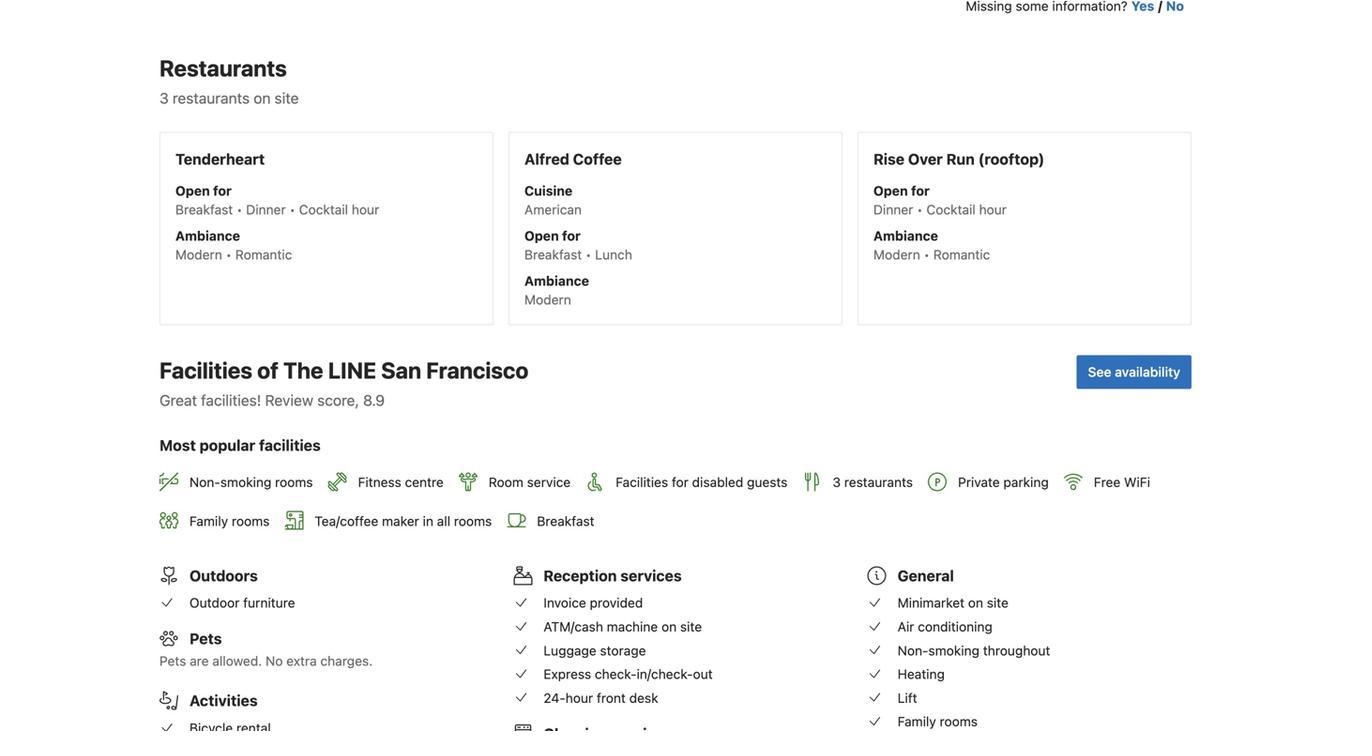 Task type: describe. For each thing, give the bounding box(es) containing it.
non-smoking throughout
[[898, 643, 1051, 658]]

outdoor
[[190, 595, 240, 611]]

8.9
[[363, 392, 385, 409]]

extra
[[286, 653, 317, 669]]

general
[[898, 567, 954, 585]]

american
[[525, 202, 582, 217]]

in/check-
[[637, 666, 693, 682]]

for for lunch
[[562, 228, 581, 244]]

guests
[[747, 474, 788, 490]]

romantic for tenderheart
[[235, 247, 292, 263]]

tenderheart
[[176, 150, 265, 168]]

rise over run (rooftop)
[[874, 150, 1045, 168]]

0 horizontal spatial family rooms
[[190, 513, 270, 529]]

restaurants
[[160, 55, 287, 81]]

facilities of the line san francisco great facilities! review score, 8.9
[[160, 357, 529, 409]]

private
[[958, 474, 1000, 490]]

1 vertical spatial 3
[[833, 474, 841, 490]]

smoking for rooms
[[220, 474, 272, 490]]

2 vertical spatial site
[[680, 619, 702, 634]]

open for tenderheart
[[176, 183, 210, 199]]

atm/cash
[[544, 619, 603, 634]]

popular
[[200, 437, 255, 454]]

see availability button
[[1077, 355, 1192, 389]]

luggage
[[544, 643, 597, 658]]

minimarket
[[898, 595, 965, 611]]

most
[[160, 437, 196, 454]]

furniture
[[243, 595, 295, 611]]

activities
[[190, 692, 258, 710]]

facilities for disabled guests
[[616, 474, 788, 490]]

outdoor furniture
[[190, 595, 295, 611]]

most popular facilities
[[160, 437, 321, 454]]

check-
[[595, 666, 637, 682]]

services
[[621, 567, 682, 585]]

centre
[[405, 474, 444, 490]]

for left "disabled"
[[672, 474, 689, 490]]

ambiance for rise over run (rooftop)
[[874, 228, 939, 244]]

ambiance modern • romantic for rise over run (rooftop)
[[874, 228, 991, 263]]

facilities for of
[[160, 357, 252, 384]]

heating
[[898, 666, 945, 682]]

restaurants 3 restaurants on site
[[160, 55, 299, 107]]

1 vertical spatial family rooms
[[898, 714, 978, 729]]

disabled
[[692, 474, 744, 490]]

for for cocktail
[[911, 183, 930, 199]]

tea/coffee
[[315, 513, 379, 529]]

of
[[257, 357, 279, 384]]

24-hour front desk
[[544, 690, 659, 706]]

1 horizontal spatial restaurants
[[845, 474, 913, 490]]

cuisine american
[[525, 183, 582, 217]]

availability
[[1115, 364, 1181, 380]]

francisco
[[426, 357, 529, 384]]

maker
[[382, 513, 419, 529]]

open for breakfast • dinner • cocktail hour
[[176, 183, 379, 217]]

run
[[947, 150, 975, 168]]

pets for pets are allowed. no extra charges.
[[160, 653, 186, 669]]

rooms down the non-smoking rooms
[[232, 513, 270, 529]]

room
[[489, 474, 524, 490]]

rooms right all
[[454, 513, 492, 529]]

invoice provided
[[544, 595, 643, 611]]

fitness centre
[[358, 474, 444, 490]]

modern for tenderheart
[[176, 247, 222, 263]]

san
[[381, 357, 422, 384]]

2 vertical spatial breakfast
[[537, 513, 595, 529]]

1 horizontal spatial on
[[662, 619, 677, 634]]

open for rise over run (rooftop)
[[874, 183, 908, 199]]

romantic for rise over run (rooftop)
[[934, 247, 991, 263]]

front
[[597, 690, 626, 706]]

pets are allowed. no extra charges.
[[160, 653, 373, 669]]

private parking
[[958, 474, 1049, 490]]

free
[[1094, 474, 1121, 490]]

cuisine
[[525, 183, 573, 199]]

atm/cash machine on site
[[544, 619, 702, 634]]

pets for pets
[[190, 630, 222, 648]]

rooms down heating
[[940, 714, 978, 729]]

open for dinner • cocktail hour
[[874, 183, 1007, 217]]

all
[[437, 513, 451, 529]]

hour inside open for dinner • cocktail hour
[[979, 202, 1007, 217]]

alfred
[[525, 150, 570, 168]]

see
[[1088, 364, 1112, 380]]

facilities!
[[201, 392, 261, 409]]

ambiance modern • romantic for tenderheart
[[176, 228, 292, 263]]

cocktail inside open for breakfast • dinner • cocktail hour
[[299, 202, 348, 217]]



Task type: vqa. For each thing, say whether or not it's contained in the screenshot.
Ringgit to the bottom
no



Task type: locate. For each thing, give the bounding box(es) containing it.
on right "machine"
[[662, 619, 677, 634]]

1 horizontal spatial site
[[680, 619, 702, 634]]

romantic
[[235, 247, 292, 263], [934, 247, 991, 263]]

open down american at the left
[[525, 228, 559, 244]]

on inside restaurants 3 restaurants on site
[[254, 89, 271, 107]]

facilities for for
[[616, 474, 668, 490]]

pets up are
[[190, 630, 222, 648]]

family down lift
[[898, 714, 937, 729]]

1 vertical spatial breakfast
[[525, 247, 582, 263]]

breakfast inside open for breakfast • dinner • cocktail hour
[[176, 202, 233, 217]]

open inside open for breakfast • dinner • cocktail hour
[[176, 183, 210, 199]]

1 dinner from the left
[[246, 202, 286, 217]]

2 horizontal spatial open
[[874, 183, 908, 199]]

0 horizontal spatial restaurants
[[173, 89, 250, 107]]

storage
[[600, 643, 646, 658]]

(rooftop)
[[979, 150, 1045, 168]]

0 vertical spatial breakfast
[[176, 202, 233, 217]]

pets
[[190, 630, 222, 648], [160, 653, 186, 669]]

3
[[160, 89, 169, 107], [833, 474, 841, 490]]

room service
[[489, 474, 571, 490]]

rise
[[874, 150, 905, 168]]

reception
[[544, 567, 617, 585]]

cocktail
[[299, 202, 348, 217], [927, 202, 976, 217]]

for inside open for breakfast • dinner • cocktail hour
[[213, 183, 232, 199]]

dinner inside open for dinner • cocktail hour
[[874, 202, 914, 217]]

0 horizontal spatial hour
[[352, 202, 379, 217]]

on down 'restaurants'
[[254, 89, 271, 107]]

lift
[[898, 690, 918, 706]]

breakfast
[[176, 202, 233, 217], [525, 247, 582, 263], [537, 513, 595, 529]]

1 vertical spatial facilities
[[616, 474, 668, 490]]

0 horizontal spatial pets
[[160, 653, 186, 669]]

0 vertical spatial pets
[[190, 630, 222, 648]]

service
[[527, 474, 571, 490]]

3 down 'restaurants'
[[160, 89, 169, 107]]

1 horizontal spatial ambiance modern • romantic
[[874, 228, 991, 263]]

non- for non-smoking rooms
[[190, 474, 220, 490]]

the
[[283, 357, 323, 384]]

2 horizontal spatial hour
[[979, 202, 1007, 217]]

for down tenderheart
[[213, 183, 232, 199]]

1 horizontal spatial hour
[[566, 690, 593, 706]]

express
[[544, 666, 591, 682]]

for down american at the left
[[562, 228, 581, 244]]

see availability
[[1088, 364, 1181, 380]]

2 horizontal spatial on
[[968, 595, 984, 611]]

ambiance down tenderheart
[[176, 228, 240, 244]]

2 horizontal spatial site
[[987, 595, 1009, 611]]

0 vertical spatial family rooms
[[190, 513, 270, 529]]

minimarket on site
[[898, 595, 1009, 611]]

machine
[[607, 619, 658, 634]]

in
[[423, 513, 434, 529]]

1 horizontal spatial family rooms
[[898, 714, 978, 729]]

1 vertical spatial family
[[898, 714, 937, 729]]

romantic down open for dinner • cocktail hour
[[934, 247, 991, 263]]

0 horizontal spatial site
[[275, 89, 299, 107]]

family
[[190, 513, 228, 529], [898, 714, 937, 729]]

2 horizontal spatial ambiance
[[874, 228, 939, 244]]

breakfast down service
[[537, 513, 595, 529]]

over
[[908, 150, 943, 168]]

ambiance modern • romantic down open for dinner • cocktail hour
[[874, 228, 991, 263]]

breakfast inside open for breakfast • lunch
[[525, 247, 582, 263]]

•
[[237, 202, 243, 217], [289, 202, 296, 217], [917, 202, 923, 217], [226, 247, 232, 263], [586, 247, 592, 263], [924, 247, 930, 263]]

out
[[693, 666, 713, 682]]

1 horizontal spatial cocktail
[[927, 202, 976, 217]]

1 horizontal spatial open
[[525, 228, 559, 244]]

1 vertical spatial restaurants
[[845, 474, 913, 490]]

lunch
[[595, 247, 632, 263]]

0 horizontal spatial on
[[254, 89, 271, 107]]

3 restaurants
[[833, 474, 913, 490]]

non-
[[190, 474, 220, 490], [898, 643, 929, 658]]

24-
[[544, 690, 566, 706]]

air conditioning
[[898, 619, 993, 634]]

1 ambiance modern • romantic from the left
[[176, 228, 292, 263]]

score,
[[317, 392, 359, 409]]

modern inside ambiance modern
[[525, 292, 571, 308]]

2 dinner from the left
[[874, 202, 914, 217]]

0 vertical spatial site
[[275, 89, 299, 107]]

1 horizontal spatial romantic
[[934, 247, 991, 263]]

ambiance for tenderheart
[[176, 228, 240, 244]]

1 horizontal spatial ambiance
[[525, 273, 589, 289]]

non- for non-smoking throughout
[[898, 643, 929, 658]]

0 horizontal spatial ambiance
[[176, 228, 240, 244]]

non-smoking rooms
[[190, 474, 313, 490]]

1 horizontal spatial modern
[[525, 292, 571, 308]]

1 cocktail from the left
[[299, 202, 348, 217]]

breakfast up ambiance modern
[[525, 247, 582, 263]]

0 horizontal spatial romantic
[[235, 247, 292, 263]]

desk
[[629, 690, 659, 706]]

smoking down conditioning
[[929, 643, 980, 658]]

non- down "air"
[[898, 643, 929, 658]]

1 horizontal spatial pets
[[190, 630, 222, 648]]

3 right the "guests"
[[833, 474, 841, 490]]

1 horizontal spatial smoking
[[929, 643, 980, 658]]

open for breakfast • lunch
[[525, 228, 632, 263]]

for inside open for dinner • cocktail hour
[[911, 183, 930, 199]]

1 vertical spatial site
[[987, 595, 1009, 611]]

luggage storage
[[544, 643, 646, 658]]

provided
[[590, 595, 643, 611]]

0 vertical spatial on
[[254, 89, 271, 107]]

0 horizontal spatial smoking
[[220, 474, 272, 490]]

1 horizontal spatial dinner
[[874, 202, 914, 217]]

1 vertical spatial non-
[[898, 643, 929, 658]]

site up conditioning
[[987, 595, 1009, 611]]

smoking down most popular facilities
[[220, 474, 272, 490]]

0 vertical spatial non-
[[190, 474, 220, 490]]

facilities
[[160, 357, 252, 384], [616, 474, 668, 490]]

modern
[[176, 247, 222, 263], [874, 247, 921, 263], [525, 292, 571, 308]]

0 horizontal spatial cocktail
[[299, 202, 348, 217]]

site down 'restaurants'
[[275, 89, 299, 107]]

modern for rise over run (rooftop)
[[874, 247, 921, 263]]

open inside open for dinner • cocktail hour
[[874, 183, 908, 199]]

non- down popular on the bottom left of the page
[[190, 474, 220, 490]]

express check-in/check-out
[[544, 666, 713, 682]]

family rooms
[[190, 513, 270, 529], [898, 714, 978, 729]]

• inside open for breakfast • lunch
[[586, 247, 592, 263]]

romantic down open for breakfast • dinner • cocktail hour
[[235, 247, 292, 263]]

review
[[265, 392, 313, 409]]

conditioning
[[918, 619, 993, 634]]

1 vertical spatial on
[[968, 595, 984, 611]]

alfred coffee
[[525, 150, 622, 168]]

1 vertical spatial smoking
[[929, 643, 980, 658]]

1 vertical spatial pets
[[160, 653, 186, 669]]

1 horizontal spatial non-
[[898, 643, 929, 658]]

0 horizontal spatial facilities
[[160, 357, 252, 384]]

invoice
[[544, 595, 586, 611]]

facilities left "disabled"
[[616, 474, 668, 490]]

breakfast for open for breakfast • lunch
[[525, 247, 582, 263]]

ambiance modern • romantic down open for breakfast • dinner • cocktail hour
[[176, 228, 292, 263]]

free wifi
[[1094, 474, 1151, 490]]

2 vertical spatial on
[[662, 619, 677, 634]]

2 horizontal spatial modern
[[874, 247, 921, 263]]

for for dinner
[[213, 183, 232, 199]]

rooms down facilities
[[275, 474, 313, 490]]

great
[[160, 392, 197, 409]]

air
[[898, 619, 915, 634]]

0 vertical spatial 3
[[160, 89, 169, 107]]

cocktail inside open for dinner • cocktail hour
[[927, 202, 976, 217]]

dinner down rise
[[874, 202, 914, 217]]

breakfast down tenderheart
[[176, 202, 233, 217]]

facilities up facilities!
[[160, 357, 252, 384]]

hour
[[352, 202, 379, 217], [979, 202, 1007, 217], [566, 690, 593, 706]]

fitness
[[358, 474, 401, 490]]

0 vertical spatial family
[[190, 513, 228, 529]]

tea/coffee maker in all rooms
[[315, 513, 492, 529]]

0 horizontal spatial non-
[[190, 474, 220, 490]]

ambiance modern
[[525, 273, 589, 308]]

3 inside restaurants 3 restaurants on site
[[160, 89, 169, 107]]

facilities inside facilities of the line san francisco great facilities! review score, 8.9
[[160, 357, 252, 384]]

site up out
[[680, 619, 702, 634]]

family rooms down the non-smoking rooms
[[190, 513, 270, 529]]

0 horizontal spatial ambiance modern • romantic
[[176, 228, 292, 263]]

no
[[266, 653, 283, 669]]

0 horizontal spatial 3
[[160, 89, 169, 107]]

dinner inside open for breakfast • dinner • cocktail hour
[[246, 202, 286, 217]]

coffee
[[573, 150, 622, 168]]

0 vertical spatial restaurants
[[173, 89, 250, 107]]

allowed.
[[212, 653, 262, 669]]

family up outdoors
[[190, 513, 228, 529]]

0 horizontal spatial family
[[190, 513, 228, 529]]

• inside open for dinner • cocktail hour
[[917, 202, 923, 217]]

2 ambiance modern • romantic from the left
[[874, 228, 991, 263]]

on
[[254, 89, 271, 107], [968, 595, 984, 611], [662, 619, 677, 634]]

parking
[[1004, 474, 1049, 490]]

throughout
[[983, 643, 1051, 658]]

rooms
[[275, 474, 313, 490], [232, 513, 270, 529], [454, 513, 492, 529], [940, 714, 978, 729]]

smoking for throughout
[[929, 643, 980, 658]]

reception services
[[544, 567, 682, 585]]

open inside open for breakfast • lunch
[[525, 228, 559, 244]]

0 vertical spatial facilities
[[160, 357, 252, 384]]

open down tenderheart
[[176, 183, 210, 199]]

0 vertical spatial smoking
[[220, 474, 272, 490]]

0 horizontal spatial open
[[176, 183, 210, 199]]

dinner down tenderheart
[[246, 202, 286, 217]]

open down rise
[[874, 183, 908, 199]]

for down the over
[[911, 183, 930, 199]]

charges.
[[320, 653, 373, 669]]

facilities
[[259, 437, 321, 454]]

0 horizontal spatial modern
[[176, 247, 222, 263]]

breakfast for open for breakfast • dinner • cocktail hour
[[176, 202, 233, 217]]

1 horizontal spatial 3
[[833, 474, 841, 490]]

restaurants inside restaurants 3 restaurants on site
[[173, 89, 250, 107]]

1 romantic from the left
[[235, 247, 292, 263]]

ambiance down open for breakfast • lunch
[[525, 273, 589, 289]]

2 romantic from the left
[[934, 247, 991, 263]]

2 cocktail from the left
[[927, 202, 976, 217]]

open
[[176, 183, 210, 199], [874, 183, 908, 199], [525, 228, 559, 244]]

site inside restaurants 3 restaurants on site
[[275, 89, 299, 107]]

line
[[328, 357, 377, 384]]

1 horizontal spatial family
[[898, 714, 937, 729]]

1 horizontal spatial facilities
[[616, 474, 668, 490]]

for inside open for breakfast • lunch
[[562, 228, 581, 244]]

0 horizontal spatial dinner
[[246, 202, 286, 217]]

are
[[190, 653, 209, 669]]

pets left are
[[160, 653, 186, 669]]

ambiance down open for dinner • cocktail hour
[[874, 228, 939, 244]]

on up conditioning
[[968, 595, 984, 611]]

hour inside open for breakfast • dinner • cocktail hour
[[352, 202, 379, 217]]

dinner
[[246, 202, 286, 217], [874, 202, 914, 217]]

family rooms down lift
[[898, 714, 978, 729]]

outdoors
[[190, 567, 258, 585]]



